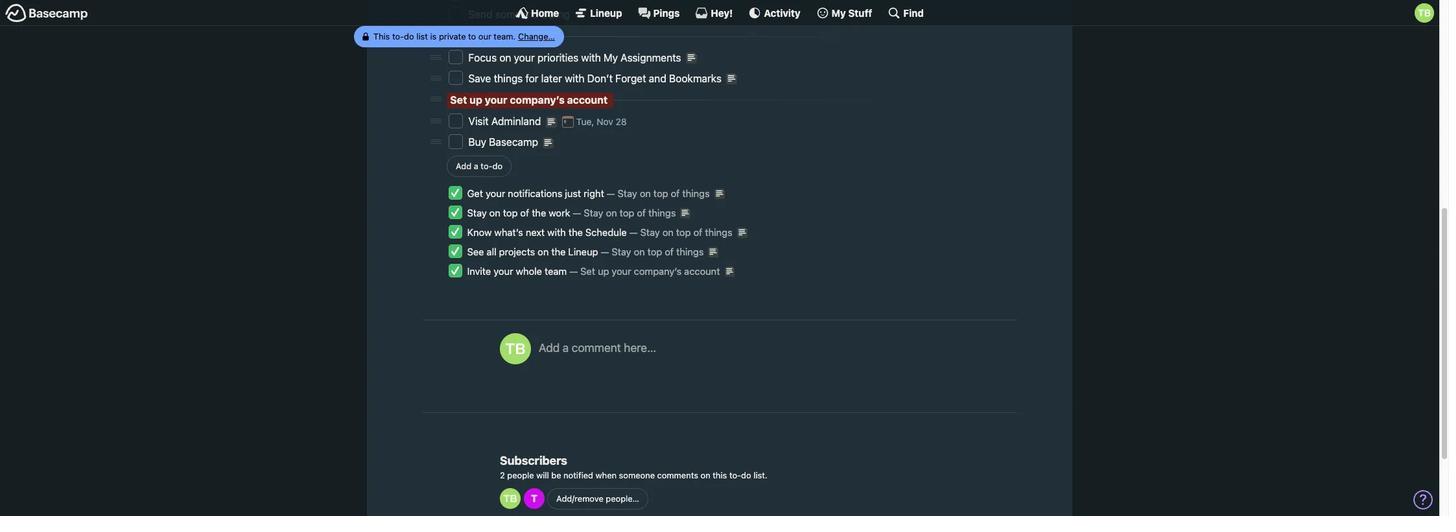 Task type: describe. For each thing, give the bounding box(es) containing it.
set up your company's account
[[450, 94, 608, 106]]

switch accounts image
[[5, 3, 88, 23]]

your up the visit adminland link at top
[[485, 94, 507, 106]]

get your notifications just right — stay on top of things
[[467, 187, 710, 199]]

tue, nov 28 link
[[561, 116, 627, 127]]

next
[[526, 226, 545, 238]]

later
[[541, 73, 562, 84]]

28
[[616, 116, 627, 127]]

when
[[596, 470, 617, 481]]

invite your whole team — set up your company's account
[[467, 265, 720, 277]]

pings button
[[638, 6, 680, 19]]

your down see all projects on the lineup — stay on top of things
[[612, 265, 631, 277]]

stay down "get"
[[467, 207, 487, 218]]

send
[[468, 9, 493, 20]]

this to-do list is private to our team. change…
[[374, 31, 555, 41]]

tue, nov 28
[[576, 116, 627, 127]]

what's
[[494, 226, 523, 238]]

— for work
[[573, 207, 581, 218]]

— for schedule
[[629, 226, 638, 238]]

our
[[479, 31, 492, 41]]

buy basecamp link
[[468, 136, 541, 148]]

activity
[[764, 7, 800, 18]]

my inside popup button
[[832, 7, 846, 18]]

adminland
[[491, 116, 541, 127]]

add a comment here… button
[[539, 333, 1004, 392]]

notified
[[564, 470, 593, 481]]

notifications
[[508, 187, 562, 199]]

add for add a to-do
[[456, 161, 471, 171]]

your up for
[[514, 52, 535, 63]]

to
[[469, 31, 476, 41]]

nov
[[597, 116, 613, 127]]

people
[[507, 470, 534, 481]]

pings
[[653, 7, 680, 18]]

1 horizontal spatial up
[[598, 265, 609, 277]]

— right team
[[569, 265, 578, 277]]

1 horizontal spatial company's
[[634, 265, 682, 277]]

add for add a comment here…
[[539, 341, 560, 355]]

just
[[565, 187, 581, 199]]

to- inside button
[[481, 161, 492, 171]]

priorities
[[537, 52, 579, 63]]

change… link
[[518, 31, 555, 41]]

lineup inside main element
[[590, 7, 622, 18]]

visit adminland
[[468, 116, 544, 127]]

the for with
[[568, 226, 583, 238]]

home link
[[515, 6, 559, 19]]

someone inside subscribers 2 people will be notified when someone comments on this to-do list.
[[619, 470, 655, 481]]

add/remove people…
[[556, 493, 639, 504]]

home
[[531, 7, 559, 18]]

add a to-do
[[456, 161, 503, 171]]

buy basecamp
[[468, 136, 541, 148]]

assignments
[[621, 52, 681, 63]]

subscribers 2 people will be notified when someone comments on this to-do list.
[[500, 454, 767, 481]]

stuff
[[848, 7, 872, 18]]

work
[[549, 207, 570, 218]]

invite
[[467, 265, 491, 277]]

to- inside subscribers 2 people will be notified when someone comments on this to-do list.
[[729, 470, 741, 481]]

terry image
[[524, 488, 544, 509]]

save things for later with don't forget and bookmarks link
[[468, 73, 724, 84]]

focus on your priorities with my assignments link
[[468, 52, 684, 63]]

see all projects on the lineup — stay on top of things
[[467, 246, 704, 257]]

add/remove people… link
[[547, 488, 648, 510]]

private
[[439, 31, 466, 41]]

list
[[417, 31, 428, 41]]

do inside add a to-do button
[[492, 161, 503, 171]]

basecamp
[[489, 136, 538, 148]]

0 vertical spatial do
[[404, 31, 414, 41]]

hey! button
[[695, 6, 733, 19]]

will
[[536, 470, 549, 481]]

your right "get"
[[486, 187, 505, 199]]

change…
[[518, 31, 555, 41]]

set up your company's account link
[[450, 94, 608, 106]]

people…
[[606, 493, 639, 504]]

1 vertical spatial account
[[684, 265, 720, 277]]

and
[[649, 73, 666, 84]]

my stuff button
[[816, 6, 872, 19]]

lineup link
[[575, 6, 622, 19]]

0 vertical spatial account
[[567, 94, 608, 106]]

a for add a to-do
[[474, 161, 478, 171]]

ping
[[549, 9, 570, 20]]

visit adminland link
[[468, 116, 544, 127]]

2 vertical spatial tim burton image
[[500, 488, 521, 509]]

all
[[487, 246, 496, 257]]

2 vertical spatial with
[[547, 226, 566, 238]]

stay right schedule
[[640, 226, 660, 238]]

schedule
[[585, 226, 627, 238]]

buy
[[468, 136, 486, 148]]

send someone a ping
[[468, 9, 573, 20]]

is
[[431, 31, 437, 41]]

team.
[[494, 31, 516, 41]]

stay right the right
[[618, 187, 637, 199]]



Task type: vqa. For each thing, say whether or not it's contained in the screenshot.
Subscribers 2 people will be notified when someone comments on this to-do list. on the bottom of the page
yes



Task type: locate. For each thing, give the bounding box(es) containing it.
1 horizontal spatial someone
[[619, 470, 655, 481]]

1 horizontal spatial to-
[[481, 161, 492, 171]]

1 vertical spatial someone
[[619, 470, 655, 481]]

do
[[404, 31, 414, 41], [492, 161, 503, 171], [741, 470, 751, 481]]

visit
[[468, 116, 489, 127]]

add a comment here…
[[539, 341, 656, 355]]

0 horizontal spatial do
[[404, 31, 414, 41]]

0 vertical spatial to-
[[393, 31, 404, 41]]

whole
[[516, 265, 542, 277]]

1 vertical spatial do
[[492, 161, 503, 171]]

1 vertical spatial to-
[[481, 161, 492, 171]]

tim burton image inside main element
[[1415, 3, 1434, 23]]

on inside subscribers 2 people will be notified when someone comments on this to-do list.
[[701, 470, 710, 481]]

hey!
[[711, 7, 733, 18]]

0 horizontal spatial add
[[456, 161, 471, 171]]

with
[[581, 52, 601, 63], [565, 73, 584, 84], [547, 226, 566, 238]]

my up don't
[[604, 52, 618, 63]]

stay on top of the work — stay on top of things
[[467, 207, 676, 218]]

know what's next with the schedule — stay on top of things
[[467, 226, 732, 238]]

0 vertical spatial lineup
[[590, 7, 622, 18]]

1 horizontal spatial set
[[580, 265, 595, 277]]

send someone a ping link
[[468, 9, 573, 20]]

— right schedule
[[629, 226, 638, 238]]

lineup up invite your whole team — set up your company's account
[[568, 246, 598, 257]]

a left ping
[[541, 9, 547, 20]]

my left stuff
[[832, 7, 846, 18]]

be
[[551, 470, 561, 481]]

1 vertical spatial my
[[604, 52, 618, 63]]

your down all
[[494, 265, 513, 277]]

subscribers
[[500, 454, 567, 468]]

your
[[514, 52, 535, 63], [485, 94, 507, 106], [486, 187, 505, 199], [494, 265, 513, 277], [612, 265, 631, 277]]

do inside subscribers 2 people will be notified when someone comments on this to-do list.
[[741, 470, 751, 481]]

do left list.
[[741, 470, 751, 481]]

2 horizontal spatial to-
[[729, 470, 741, 481]]

2 vertical spatial a
[[563, 341, 569, 355]]

1 horizontal spatial account
[[684, 265, 720, 277]]

save things for later with don't forget and bookmarks
[[468, 73, 724, 84]]

— right the right
[[607, 187, 615, 199]]

know
[[467, 226, 492, 238]]

1 vertical spatial set
[[580, 265, 595, 277]]

a left comment
[[563, 341, 569, 355]]

save
[[468, 73, 491, 84]]

0 vertical spatial my
[[832, 7, 846, 18]]

0 horizontal spatial account
[[567, 94, 608, 106]]

someone up people…
[[619, 470, 655, 481]]

0 vertical spatial set
[[450, 94, 467, 106]]

up up visit
[[470, 94, 482, 106]]

lineup right ping
[[590, 7, 622, 18]]

0 vertical spatial add
[[456, 161, 471, 171]]

2 horizontal spatial do
[[741, 470, 751, 481]]

2 horizontal spatial a
[[563, 341, 569, 355]]

the up next
[[532, 207, 546, 218]]

with for priorities
[[581, 52, 601, 63]]

2 vertical spatial to-
[[729, 470, 741, 481]]

2 horizontal spatial the
[[568, 226, 583, 238]]

with for later
[[565, 73, 584, 84]]

add left comment
[[539, 341, 560, 355]]

main element
[[0, 0, 1439, 26]]

this
[[713, 470, 727, 481]]

do down buy basecamp
[[492, 161, 503, 171]]

— for lineup
[[601, 246, 609, 257]]

the for of
[[532, 207, 546, 218]]

with down focus on your priorities with my assignments link
[[565, 73, 584, 84]]

get
[[467, 187, 483, 199]]

to- right this at the left top of page
[[393, 31, 404, 41]]

— down schedule
[[601, 246, 609, 257]]

the for on
[[551, 246, 566, 257]]

0 vertical spatial with
[[581, 52, 601, 63]]

2 vertical spatial do
[[741, 470, 751, 481]]

projects
[[499, 246, 535, 257]]

someone
[[495, 9, 538, 20], [619, 470, 655, 481]]

0 vertical spatial the
[[532, 207, 546, 218]]

add
[[456, 161, 471, 171], [539, 341, 560, 355]]

1 horizontal spatial do
[[492, 161, 503, 171]]

comment
[[572, 341, 621, 355]]

focus on your priorities with my assignments
[[468, 52, 684, 63]]

a down buy
[[474, 161, 478, 171]]

focus
[[468, 52, 497, 63]]

see
[[467, 246, 484, 257]]

this
[[374, 31, 390, 41]]

1 vertical spatial up
[[598, 265, 609, 277]]

here…
[[624, 341, 656, 355]]

with down work at the top of page
[[547, 226, 566, 238]]

set
[[450, 94, 467, 106], [580, 265, 595, 277]]

0 horizontal spatial my
[[604, 52, 618, 63]]

team
[[545, 265, 567, 277]]

stay down schedule
[[612, 246, 631, 257]]

find
[[903, 7, 924, 18]]

list.
[[754, 470, 767, 481]]

a for add a comment here…
[[563, 341, 569, 355]]

stay on top of things link
[[450, 30, 554, 42]]

tue,
[[576, 116, 594, 127]]

1 horizontal spatial add
[[539, 341, 560, 355]]

right
[[584, 187, 604, 199]]

0 horizontal spatial to-
[[393, 31, 404, 41]]

don't
[[587, 73, 613, 84]]

0 horizontal spatial company's
[[510, 94, 565, 106]]

stay on top of things
[[450, 30, 554, 42]]

0 vertical spatial company's
[[510, 94, 565, 106]]

tim burton image
[[1415, 3, 1434, 23], [500, 333, 531, 364], [500, 488, 521, 509]]

1 vertical spatial add
[[539, 341, 560, 355]]

1 horizontal spatial a
[[541, 9, 547, 20]]

up
[[470, 94, 482, 106], [598, 265, 609, 277]]

0 horizontal spatial set
[[450, 94, 467, 106]]

1 vertical spatial with
[[565, 73, 584, 84]]

0 horizontal spatial up
[[470, 94, 482, 106]]

1 vertical spatial lineup
[[568, 246, 598, 257]]

forget
[[615, 73, 646, 84]]

comments
[[657, 470, 698, 481]]

the down stay on top of the work — stay on top of things
[[568, 226, 583, 238]]

activity link
[[748, 6, 800, 19]]

0 vertical spatial a
[[541, 9, 547, 20]]

1 vertical spatial tim burton image
[[500, 333, 531, 364]]

1 vertical spatial a
[[474, 161, 478, 171]]

find button
[[888, 6, 924, 19]]

0 vertical spatial tim burton image
[[1415, 3, 1434, 23]]

up down see all projects on the lineup — stay on top of things
[[598, 265, 609, 277]]

with up save things for later with don't forget and bookmarks link
[[581, 52, 601, 63]]

a
[[541, 9, 547, 20], [474, 161, 478, 171], [563, 341, 569, 355]]

the up team
[[551, 246, 566, 257]]

1 horizontal spatial the
[[551, 246, 566, 257]]

do left list
[[404, 31, 414, 41]]

stay left our
[[450, 30, 473, 42]]

—
[[607, 187, 615, 199], [573, 207, 581, 218], [629, 226, 638, 238], [601, 246, 609, 257], [569, 265, 578, 277]]

0 horizontal spatial a
[[474, 161, 478, 171]]

2
[[500, 470, 505, 481]]

lineup
[[590, 7, 622, 18], [568, 246, 598, 257]]

0 horizontal spatial the
[[532, 207, 546, 218]]

to- down buy
[[481, 161, 492, 171]]

2 vertical spatial the
[[551, 246, 566, 257]]

add down buy
[[456, 161, 471, 171]]

1 vertical spatial the
[[568, 226, 583, 238]]

0 vertical spatial someone
[[495, 9, 538, 20]]

for
[[525, 73, 538, 84]]

account
[[567, 94, 608, 106], [684, 265, 720, 277]]

0 vertical spatial up
[[470, 94, 482, 106]]

stay down the right
[[584, 207, 603, 218]]

bookmarks
[[669, 73, 722, 84]]

my
[[832, 7, 846, 18], [604, 52, 618, 63]]

someone up team.
[[495, 9, 538, 20]]

to- right "this"
[[729, 470, 741, 481]]

1 horizontal spatial my
[[832, 7, 846, 18]]

on
[[475, 30, 488, 42], [499, 52, 511, 63], [640, 187, 651, 199], [489, 207, 500, 218], [606, 207, 617, 218], [662, 226, 674, 238], [538, 246, 549, 257], [634, 246, 645, 257], [701, 470, 710, 481]]

1 vertical spatial company's
[[634, 265, 682, 277]]

— right work at the top of page
[[573, 207, 581, 218]]

0 horizontal spatial someone
[[495, 9, 538, 20]]

add/remove
[[556, 493, 604, 504]]

stay
[[450, 30, 473, 42], [618, 187, 637, 199], [467, 207, 487, 218], [584, 207, 603, 218], [640, 226, 660, 238], [612, 246, 631, 257]]

company's
[[510, 94, 565, 106], [634, 265, 682, 277]]

add a to-do button
[[447, 156, 512, 177]]

my stuff
[[832, 7, 872, 18]]



